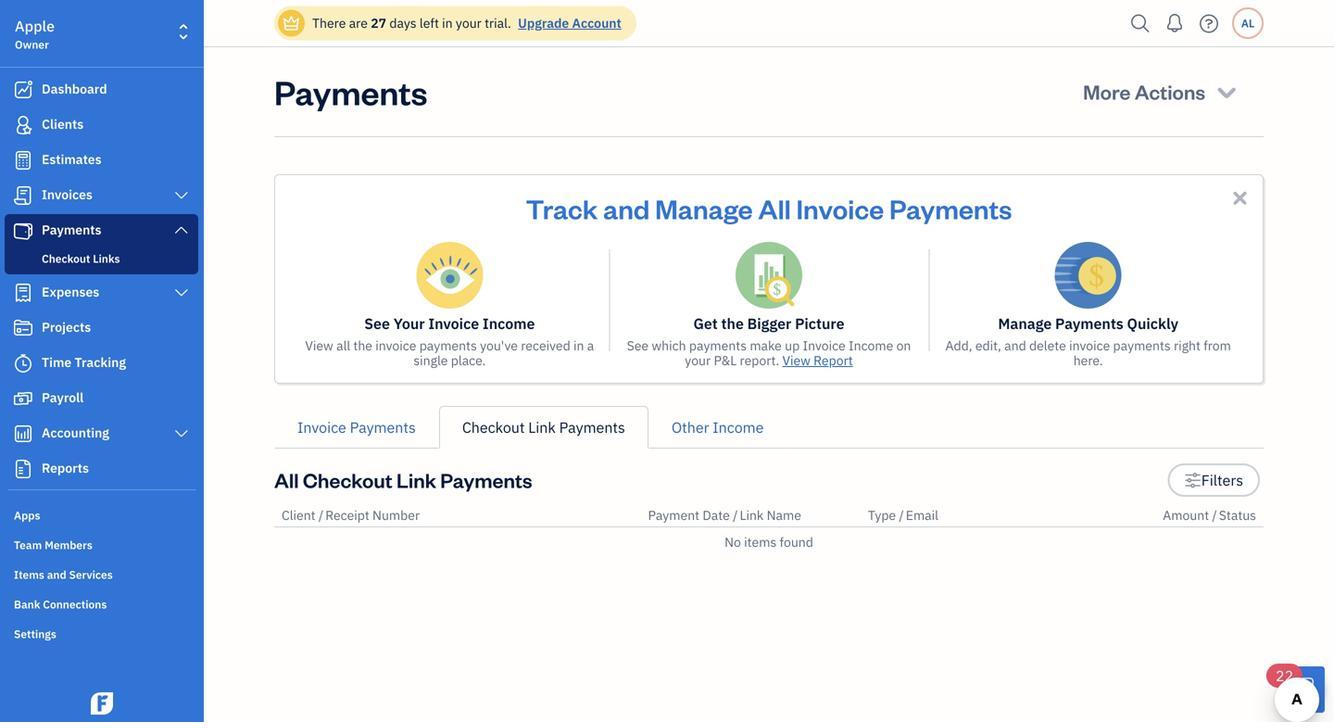 Task type: locate. For each thing, give the bounding box(es) containing it.
0 horizontal spatial see
[[365, 314, 390, 333]]

0 vertical spatial and
[[603, 191, 650, 226]]

in
[[442, 14, 453, 32], [574, 337, 584, 354]]

team members link
[[5, 530, 198, 558]]

your left the trial.
[[456, 14, 482, 32]]

go to help image
[[1195, 10, 1224, 38]]

manage payments quickly image
[[1055, 242, 1122, 309]]

0 horizontal spatial link
[[397, 467, 437, 493]]

here.
[[1074, 352, 1104, 369]]

expenses link
[[5, 276, 198, 310]]

client image
[[12, 116, 34, 134]]

client
[[282, 507, 316, 524]]

0 horizontal spatial and
[[47, 567, 66, 582]]

payments for income
[[420, 337, 477, 354]]

view left all
[[305, 337, 333, 354]]

payments down your
[[420, 337, 477, 354]]

items
[[744, 533, 777, 551]]

trial.
[[485, 14, 512, 32]]

1 vertical spatial chevron large down image
[[173, 285, 190, 300]]

chevron large down image
[[173, 188, 190, 203], [173, 285, 190, 300], [173, 426, 190, 441]]

receipt
[[326, 507, 370, 524]]

payments inside see which payments make up invoice income on your p&l report.
[[689, 337, 747, 354]]

team
[[14, 538, 42, 552]]

0 horizontal spatial income
[[483, 314, 535, 333]]

and right edit, at the right top
[[1005, 337, 1027, 354]]

0 vertical spatial in
[[442, 14, 453, 32]]

1 horizontal spatial payments
[[689, 337, 747, 354]]

2 chevron large down image from the top
[[173, 285, 190, 300]]

clients link
[[5, 108, 198, 142]]

2 horizontal spatial and
[[1005, 337, 1027, 354]]

view inside see your invoice income view all the invoice payments you've received in a single place.
[[305, 337, 333, 354]]

payment date / link name
[[648, 507, 802, 524]]

manage inside manage payments quickly add, edit, and delete invoice payments right from here.
[[999, 314, 1052, 333]]

get the bigger picture
[[694, 314, 845, 333]]

and inside main element
[[47, 567, 66, 582]]

1 vertical spatial manage
[[999, 314, 1052, 333]]

connections
[[43, 597, 107, 612]]

settings
[[14, 627, 56, 641]]

income left on
[[849, 337, 894, 354]]

22 button
[[1267, 664, 1325, 713]]

bank
[[14, 597, 40, 612]]

invoice inside see your invoice income view all the invoice payments you've received in a single place.
[[376, 337, 417, 354]]

checkout for checkout links
[[42, 251, 90, 266]]

view report
[[783, 352, 853, 369]]

/ right client
[[319, 507, 324, 524]]

0 vertical spatial checkout
[[42, 251, 90, 266]]

0 horizontal spatial checkout
[[42, 251, 90, 266]]

2 payments from the left
[[689, 337, 747, 354]]

type / email
[[868, 507, 939, 524]]

/ right type
[[899, 507, 904, 524]]

1 vertical spatial all
[[274, 467, 299, 493]]

1 horizontal spatial your
[[685, 352, 711, 369]]

report image
[[12, 460, 34, 478]]

checkout inside checkout links 'link'
[[42, 251, 90, 266]]

1 invoice from the left
[[376, 337, 417, 354]]

/
[[319, 507, 324, 524], [733, 507, 738, 524], [899, 507, 904, 524], [1213, 507, 1218, 524]]

/ right the date
[[733, 507, 738, 524]]

income up the you've
[[483, 314, 535, 333]]

chevron large down image up reports link
[[173, 426, 190, 441]]

apple owner
[[15, 16, 55, 52]]

links
[[93, 251, 120, 266]]

1 horizontal spatial manage
[[999, 314, 1052, 333]]

invoice inside manage payments quickly add, edit, and delete invoice payments right from here.
[[1070, 337, 1111, 354]]

3 chevron large down image from the top
[[173, 426, 190, 441]]

track and manage all invoice payments
[[526, 191, 1013, 226]]

income inside see your invoice income view all the invoice payments you've received in a single place.
[[483, 314, 535, 333]]

amount button
[[1163, 507, 1210, 524]]

2 horizontal spatial income
[[849, 337, 894, 354]]

all
[[337, 337, 350, 354]]

1 vertical spatial your
[[685, 352, 711, 369]]

payments inside see your invoice income view all the invoice payments you've received in a single place.
[[420, 337, 477, 354]]

filters
[[1202, 470, 1244, 490]]

invoice
[[797, 191, 885, 226], [429, 314, 479, 333], [803, 337, 846, 354], [298, 418, 346, 437]]

quickly
[[1128, 314, 1179, 333]]

0 horizontal spatial manage
[[655, 191, 753, 226]]

and inside manage payments quickly add, edit, and delete invoice payments right from here.
[[1005, 337, 1027, 354]]

2 horizontal spatial checkout
[[462, 418, 525, 437]]

22
[[1276, 666, 1294, 685]]

other income
[[672, 418, 764, 437]]

1 vertical spatial income
[[849, 337, 894, 354]]

0 horizontal spatial in
[[442, 14, 453, 32]]

invoice inside see your invoice income view all the invoice payments you've received in a single place.
[[429, 314, 479, 333]]

invoice for your
[[376, 337, 417, 354]]

in inside see your invoice income view all the invoice payments you've received in a single place.
[[574, 337, 584, 354]]

1 vertical spatial and
[[1005, 337, 1027, 354]]

link down received
[[529, 418, 556, 437]]

expenses
[[42, 283, 99, 300]]

invoice down your
[[376, 337, 417, 354]]

in left "a"
[[574, 337, 584, 354]]

1 chevron large down image from the top
[[173, 188, 190, 203]]

owner
[[15, 37, 49, 52]]

0 vertical spatial chevron large down image
[[173, 188, 190, 203]]

checkout link payments link
[[439, 406, 649, 449]]

settings image
[[1185, 469, 1202, 491]]

see left the which
[[627, 337, 649, 354]]

payroll
[[42, 389, 84, 406]]

client / receipt number
[[282, 507, 420, 524]]

0 vertical spatial income
[[483, 314, 535, 333]]

2 horizontal spatial link
[[740, 507, 764, 524]]

expense image
[[12, 284, 34, 302]]

chevron large down image for expenses
[[173, 285, 190, 300]]

amount
[[1163, 507, 1210, 524]]

see inside see which payments make up invoice income on your p&l report.
[[627, 337, 649, 354]]

from
[[1204, 337, 1232, 354]]

0 horizontal spatial the
[[354, 337, 373, 354]]

picture
[[795, 314, 845, 333]]

2 vertical spatial and
[[47, 567, 66, 582]]

and
[[603, 191, 650, 226], [1005, 337, 1027, 354], [47, 567, 66, 582]]

0 vertical spatial manage
[[655, 191, 753, 226]]

/ for type
[[899, 507, 904, 524]]

view
[[305, 337, 333, 354], [783, 352, 811, 369]]

chevron large down image inside the invoices link
[[173, 188, 190, 203]]

actions
[[1135, 78, 1206, 105]]

/ left "status"
[[1213, 507, 1218, 524]]

project image
[[12, 319, 34, 337]]

payments inside manage payments quickly add, edit, and delete invoice payments right from here.
[[1056, 314, 1124, 333]]

1 vertical spatial in
[[574, 337, 584, 354]]

1 vertical spatial checkout
[[462, 418, 525, 437]]

0 vertical spatial see
[[365, 314, 390, 333]]

items and services
[[14, 567, 113, 582]]

0 vertical spatial your
[[456, 14, 482, 32]]

4 / from the left
[[1213, 507, 1218, 524]]

0 vertical spatial the
[[722, 314, 744, 333]]

your left p&l
[[685, 352, 711, 369]]

2 vertical spatial chevron large down image
[[173, 426, 190, 441]]

crown image
[[282, 13, 301, 33]]

the
[[722, 314, 744, 333], [354, 337, 373, 354]]

all up client
[[274, 467, 299, 493]]

days
[[390, 14, 417, 32]]

all up get the bigger picture
[[759, 191, 791, 226]]

payments down the quickly
[[1114, 337, 1171, 354]]

1 vertical spatial see
[[627, 337, 649, 354]]

0 horizontal spatial invoice
[[376, 337, 417, 354]]

report.
[[740, 352, 780, 369]]

payments inside payments link
[[42, 221, 102, 238]]

1 horizontal spatial in
[[574, 337, 584, 354]]

and for manage
[[603, 191, 650, 226]]

checkout up expenses
[[42, 251, 90, 266]]

time
[[42, 354, 72, 371]]

al
[[1242, 16, 1255, 31]]

0 vertical spatial link
[[529, 418, 556, 437]]

1 horizontal spatial invoice
[[1070, 337, 1111, 354]]

see which payments make up invoice income on your p&l report.
[[627, 337, 911, 369]]

left
[[420, 14, 439, 32]]

timer image
[[12, 354, 34, 373]]

3 / from the left
[[899, 507, 904, 524]]

checkout inside checkout link payments link
[[462, 418, 525, 437]]

accounting link
[[5, 417, 198, 450]]

0 vertical spatial all
[[759, 191, 791, 226]]

checkout up receipt
[[303, 467, 393, 493]]

1 payments from the left
[[420, 337, 477, 354]]

0 horizontal spatial payments
[[420, 337, 477, 354]]

payments
[[274, 70, 428, 114], [890, 191, 1013, 226], [42, 221, 102, 238], [1056, 314, 1124, 333], [350, 418, 416, 437], [559, 418, 625, 437], [441, 467, 533, 493]]

chevron large down image up chevron large down icon
[[173, 188, 190, 203]]

chevron large down image inside expenses link
[[173, 285, 190, 300]]

checkout down place.
[[462, 418, 525, 437]]

2 invoice from the left
[[1070, 337, 1111, 354]]

search image
[[1126, 10, 1156, 38]]

0 horizontal spatial your
[[456, 14, 482, 32]]

get the bigger picture image
[[736, 242, 803, 309]]

time tracking
[[42, 354, 126, 371]]

1 horizontal spatial see
[[627, 337, 649, 354]]

al button
[[1233, 7, 1264, 39]]

payments down get
[[689, 337, 747, 354]]

1 horizontal spatial all
[[759, 191, 791, 226]]

invoice
[[376, 337, 417, 354], [1070, 337, 1111, 354]]

income right the 'other'
[[713, 418, 764, 437]]

add,
[[946, 337, 973, 354]]

income
[[483, 314, 535, 333], [849, 337, 894, 354], [713, 418, 764, 437]]

see for which
[[627, 337, 649, 354]]

2 vertical spatial income
[[713, 418, 764, 437]]

see inside see your invoice income view all the invoice payments you've received in a single place.
[[365, 314, 390, 333]]

payments
[[420, 337, 477, 354], [689, 337, 747, 354], [1114, 337, 1171, 354]]

/ for amount
[[1213, 507, 1218, 524]]

1 horizontal spatial view
[[783, 352, 811, 369]]

checkout
[[42, 251, 90, 266], [462, 418, 525, 437], [303, 467, 393, 493]]

1 vertical spatial the
[[354, 337, 373, 354]]

3 payments from the left
[[1114, 337, 1171, 354]]

chevron large down image for invoices
[[173, 188, 190, 203]]

chevron large down image down chevron large down icon
[[173, 285, 190, 300]]

1 horizontal spatial income
[[713, 418, 764, 437]]

close image
[[1230, 187, 1251, 209]]

the right all
[[354, 337, 373, 354]]

payments inside manage payments quickly add, edit, and delete invoice payments right from here.
[[1114, 337, 1171, 354]]

all
[[759, 191, 791, 226], [274, 467, 299, 493]]

1 horizontal spatial and
[[603, 191, 650, 226]]

your
[[394, 314, 425, 333]]

/ for client
[[319, 507, 324, 524]]

chart image
[[12, 425, 34, 443]]

see left your
[[365, 314, 390, 333]]

0 horizontal spatial view
[[305, 337, 333, 354]]

link up the items
[[740, 507, 764, 524]]

the right get
[[722, 314, 744, 333]]

and right items
[[47, 567, 66, 582]]

invoice right delete
[[1070, 337, 1111, 354]]

1 / from the left
[[319, 507, 324, 524]]

link up number
[[397, 467, 437, 493]]

account
[[572, 14, 622, 32]]

see
[[365, 314, 390, 333], [627, 337, 649, 354]]

payment
[[648, 507, 700, 524]]

in right the left on the top left of page
[[442, 14, 453, 32]]

reports link
[[5, 452, 198, 486]]

view right make
[[783, 352, 811, 369]]

services
[[69, 567, 113, 582]]

you've
[[480, 337, 518, 354]]

2 vertical spatial checkout
[[303, 467, 393, 493]]

invoice payments
[[298, 418, 416, 437]]

and right track
[[603, 191, 650, 226]]

2 horizontal spatial payments
[[1114, 337, 1171, 354]]



Task type: vqa. For each thing, say whether or not it's contained in the screenshot.
left the for
no



Task type: describe. For each thing, give the bounding box(es) containing it.
right
[[1174, 337, 1201, 354]]

money image
[[12, 389, 34, 408]]

dashboard image
[[12, 81, 34, 99]]

time tracking link
[[5, 347, 198, 380]]

which
[[652, 337, 686, 354]]

invoices link
[[5, 179, 198, 212]]

upgrade
[[518, 14, 569, 32]]

chevrondown image
[[1215, 79, 1240, 105]]

type
[[868, 507, 896, 524]]

payments inside invoice payments link
[[350, 418, 416, 437]]

other
[[672, 418, 710, 437]]

payment date button
[[648, 507, 730, 524]]

settings link
[[5, 619, 198, 647]]

tracking
[[75, 354, 126, 371]]

notifications image
[[1160, 5, 1190, 42]]

see your invoice income view all the invoice payments you've received in a single place.
[[305, 314, 594, 369]]

estimates
[[42, 151, 102, 168]]

p&l
[[714, 352, 737, 369]]

1 horizontal spatial checkout
[[303, 467, 393, 493]]

chevron large down image for accounting
[[173, 426, 190, 441]]

invoice inside see which payments make up invoice income on your p&l report.
[[803, 337, 846, 354]]

more
[[1084, 78, 1131, 105]]

and for services
[[47, 567, 66, 582]]

0 horizontal spatial all
[[274, 467, 299, 493]]

see for your
[[365, 314, 390, 333]]

checkout links
[[42, 251, 120, 266]]

projects link
[[5, 311, 198, 345]]

payroll link
[[5, 382, 198, 415]]

bank connections
[[14, 597, 107, 612]]

checkout link payments
[[462, 418, 625, 437]]

payments inside checkout link payments link
[[559, 418, 625, 437]]

upgrade account link
[[515, 14, 622, 32]]

received
[[521, 337, 571, 354]]

more actions
[[1084, 78, 1206, 105]]

the inside see your invoice income view all the invoice payments you've received in a single place.
[[354, 337, 373, 354]]

chevron large down image
[[173, 222, 190, 237]]

invoice payments link
[[274, 406, 439, 449]]

amount / status
[[1163, 507, 1257, 524]]

single
[[414, 352, 448, 369]]

filters button
[[1168, 463, 1261, 497]]

status
[[1220, 507, 1257, 524]]

dashboard
[[42, 80, 107, 97]]

clients
[[42, 115, 84, 133]]

payments link
[[5, 214, 198, 247]]

apps
[[14, 508, 40, 523]]

1 horizontal spatial link
[[529, 418, 556, 437]]

number
[[373, 507, 420, 524]]

main element
[[0, 0, 250, 722]]

more actions button
[[1067, 70, 1257, 114]]

items and services link
[[5, 560, 198, 588]]

checkout links link
[[8, 247, 195, 270]]

a
[[587, 337, 594, 354]]

track
[[526, 191, 598, 226]]

invoices
[[42, 186, 93, 203]]

invoice for payments
[[1070, 337, 1111, 354]]

edit,
[[976, 337, 1002, 354]]

items
[[14, 567, 44, 582]]

see your invoice income image
[[416, 242, 483, 309]]

accounting
[[42, 424, 109, 441]]

payments for add,
[[1114, 337, 1171, 354]]

on
[[897, 337, 911, 354]]

invoice image
[[12, 186, 34, 205]]

resource center badge image
[[1279, 666, 1325, 713]]

report
[[814, 352, 853, 369]]

date
[[703, 507, 730, 524]]

freshbooks image
[[87, 692, 117, 715]]

no items found
[[725, 533, 814, 551]]

1 vertical spatial link
[[397, 467, 437, 493]]

delete
[[1030, 337, 1067, 354]]

2 / from the left
[[733, 507, 738, 524]]

estimate image
[[12, 151, 34, 170]]

all checkout link payments
[[274, 467, 533, 493]]

members
[[45, 538, 93, 552]]

bank connections link
[[5, 589, 198, 617]]

dashboard link
[[5, 73, 198, 107]]

payment image
[[12, 222, 34, 240]]

manage payments quickly add, edit, and delete invoice payments right from here.
[[946, 314, 1232, 369]]

income inside see which payments make up invoice income on your p&l report.
[[849, 337, 894, 354]]

your inside see which payments make up invoice income on your p&l report.
[[685, 352, 711, 369]]

bigger
[[748, 314, 792, 333]]

there are 27 days left in your trial. upgrade account
[[312, 14, 622, 32]]

reports
[[42, 459, 89, 476]]

are
[[349, 14, 368, 32]]

found
[[780, 533, 814, 551]]

projects
[[42, 318, 91, 336]]

2 vertical spatial link
[[740, 507, 764, 524]]

apple
[[15, 16, 55, 36]]

estimates link
[[5, 144, 198, 177]]

checkout for checkout link payments
[[462, 418, 525, 437]]

other income link
[[649, 406, 787, 449]]

1 horizontal spatial the
[[722, 314, 744, 333]]

make
[[750, 337, 782, 354]]

email
[[906, 507, 939, 524]]

place.
[[451, 352, 486, 369]]



